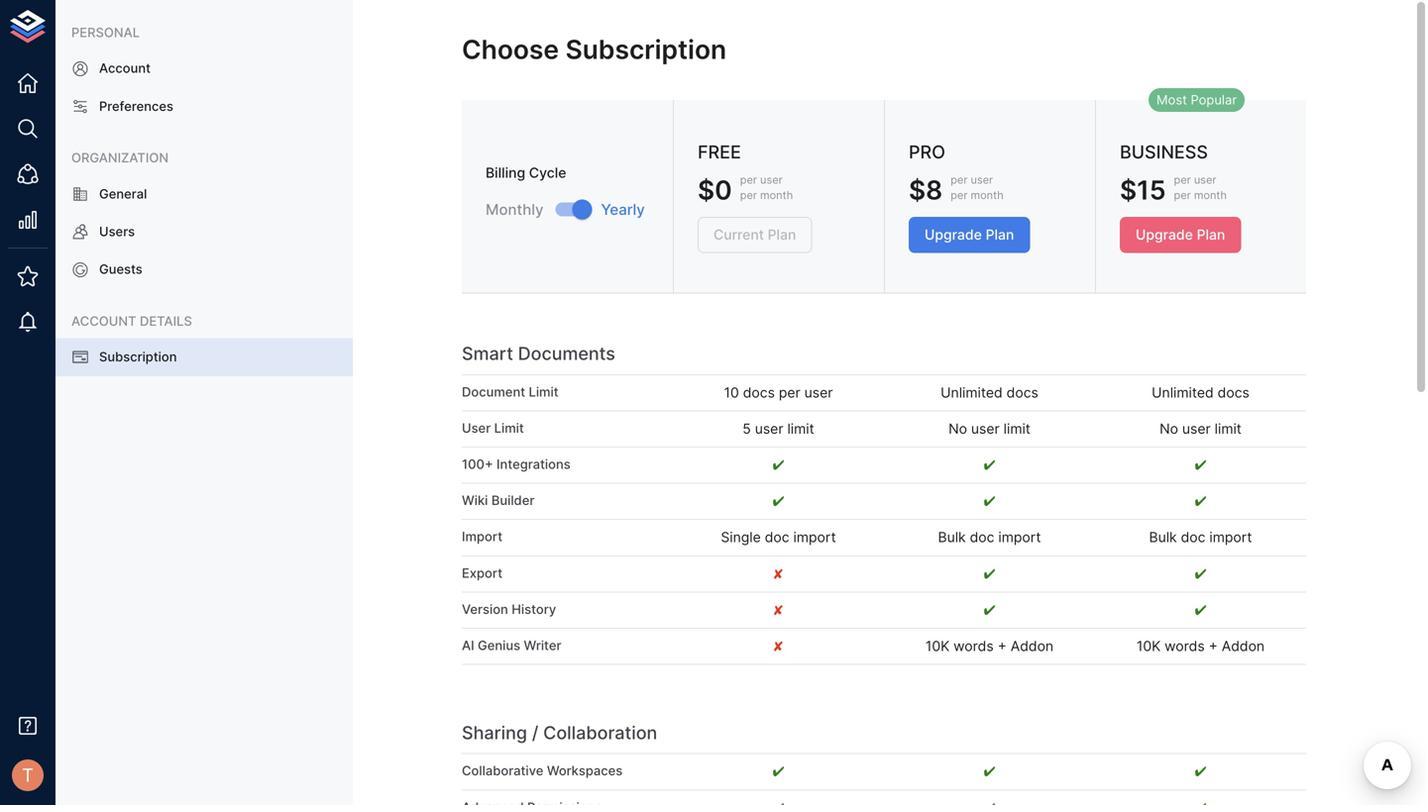 Task type: locate. For each thing, give the bounding box(es) containing it.
bulk
[[938, 529, 966, 546], [1149, 529, 1177, 546]]

2 horizontal spatial month
[[1194, 189, 1227, 202]]

preferences
[[99, 99, 173, 114]]

1 horizontal spatial plan
[[1197, 227, 1225, 243]]

+
[[998, 638, 1007, 655], [1209, 638, 1218, 655]]

limit for 10 docs per user
[[529, 384, 559, 400]]

3 doc from the left
[[1181, 529, 1206, 546]]

documents
[[518, 343, 615, 365]]

month inside $ 15 per user per month
[[1194, 189, 1227, 202]]

no
[[949, 421, 967, 438], [1160, 421, 1179, 438]]

plan down $ 15 per user per month
[[1197, 227, 1225, 243]]

1 horizontal spatial unlimited
[[1152, 384, 1214, 401]]

1 horizontal spatial words
[[1165, 638, 1205, 655]]

1 upgrade plan button from the left
[[909, 217, 1030, 253]]

0 horizontal spatial unlimited
[[941, 384, 1003, 401]]

version history
[[462, 602, 556, 617]]

0 horizontal spatial $
[[909, 175, 926, 206]]

upgrade down $ 15 per user per month
[[1136, 227, 1193, 243]]

doc
[[765, 529, 790, 546], [970, 529, 995, 546], [1181, 529, 1206, 546]]

ai
[[462, 638, 474, 654]]

1 upgrade plan from the left
[[925, 227, 1014, 243]]

per
[[740, 174, 757, 186], [951, 174, 968, 186], [1174, 174, 1191, 186], [740, 189, 757, 202], [951, 189, 968, 202], [1174, 189, 1191, 202], [779, 384, 801, 401]]

upgrade plan down $ 15 per user per month
[[1136, 227, 1225, 243]]

$ down pro
[[909, 175, 926, 206]]

2 $ from the left
[[1120, 175, 1137, 206]]

limit down the smart documents
[[529, 384, 559, 400]]

15
[[1137, 175, 1166, 206]]

2 doc from the left
[[970, 529, 995, 546]]

1 horizontal spatial limit
[[529, 384, 559, 400]]

month right 8
[[971, 189, 1004, 202]]

no user limit
[[949, 421, 1031, 438], [1160, 421, 1242, 438]]

0 horizontal spatial no
[[949, 421, 967, 438]]

$ inside $ 15 per user per month
[[1120, 175, 1137, 206]]

$0 per user per month
[[698, 174, 793, 206]]

upgrade plan down $ 8 per user per month
[[925, 227, 1014, 243]]

2 horizontal spatial docs
[[1218, 384, 1250, 401]]

1 horizontal spatial upgrade
[[1136, 227, 1193, 243]]

3 limit from the left
[[1215, 421, 1242, 438]]

unlimited
[[941, 384, 1003, 401], [1152, 384, 1214, 401]]

export
[[462, 566, 503, 581]]

$ down the business
[[1120, 175, 1137, 206]]

2 + from the left
[[1209, 638, 1218, 655]]

0 horizontal spatial upgrade plan
[[925, 227, 1014, 243]]

upgrade plan button down $ 15 per user per month
[[1120, 217, 1241, 253]]

0 horizontal spatial upgrade plan button
[[909, 217, 1030, 253]]

3 ✘ from the top
[[774, 638, 783, 655]]

user inside $ 15 per user per month
[[1194, 174, 1217, 186]]

0 horizontal spatial +
[[998, 638, 1007, 655]]

upgrade
[[925, 227, 982, 243], [1136, 227, 1193, 243]]

account
[[99, 61, 151, 76]]

docs
[[743, 384, 775, 401], [1007, 384, 1039, 401], [1218, 384, 1250, 401]]

1 horizontal spatial docs
[[1007, 384, 1039, 401]]

workspaces
[[547, 764, 623, 779]]

plan
[[986, 227, 1014, 243], [1197, 227, 1225, 243]]

0 horizontal spatial 10k
[[926, 638, 950, 655]]

10 docs per user
[[724, 384, 833, 401]]

0 horizontal spatial no user limit
[[949, 421, 1031, 438]]

2 bulk doc import from the left
[[1149, 529, 1252, 546]]

0 vertical spatial limit
[[529, 384, 559, 400]]

10k
[[926, 638, 950, 655], [1137, 638, 1161, 655]]

1 vertical spatial limit
[[494, 421, 524, 436]]

plan down $ 8 per user per month
[[986, 227, 1014, 243]]

1 10k words + addon from the left
[[926, 638, 1054, 655]]

builder
[[491, 493, 535, 509]]

1 horizontal spatial bulk doc import
[[1149, 529, 1252, 546]]

0 horizontal spatial limit
[[494, 421, 524, 436]]

1 10k from the left
[[926, 638, 950, 655]]

words
[[954, 638, 994, 655], [1165, 638, 1205, 655]]

$ inside $ 8 per user per month
[[909, 175, 926, 206]]

users
[[99, 224, 135, 239]]

1 $ from the left
[[909, 175, 926, 206]]

2 horizontal spatial doc
[[1181, 529, 1206, 546]]

1 upgrade from the left
[[925, 227, 982, 243]]

1 horizontal spatial addon
[[1222, 638, 1265, 655]]

0 horizontal spatial upgrade
[[925, 227, 982, 243]]

1 horizontal spatial no user limit
[[1160, 421, 1242, 438]]

/
[[532, 723, 539, 744]]

2 month from the left
[[971, 189, 1004, 202]]

details
[[140, 314, 192, 329]]

1 horizontal spatial bulk
[[1149, 529, 1177, 546]]

0 vertical spatial subscription
[[566, 34, 727, 65]]

upgrade plan button down $ 8 per user per month
[[909, 217, 1030, 253]]

wiki
[[462, 493, 488, 509]]

0 horizontal spatial plan
[[986, 227, 1014, 243]]

10k words + addon
[[926, 638, 1054, 655], [1137, 638, 1265, 655]]

1 horizontal spatial import
[[998, 529, 1041, 546]]

subscription
[[566, 34, 727, 65], [99, 349, 177, 365]]

1 horizontal spatial subscription
[[566, 34, 727, 65]]

0 horizontal spatial bulk doc import
[[938, 529, 1041, 546]]

3 docs from the left
[[1218, 384, 1250, 401]]

organization
[[71, 150, 169, 166]]

0 horizontal spatial addon
[[1011, 638, 1054, 655]]

wiki builder
[[462, 493, 535, 509]]

3 month from the left
[[1194, 189, 1227, 202]]

2 unlimited docs from the left
[[1152, 384, 1250, 401]]

1 vertical spatial ✘
[[774, 602, 783, 619]]

billing
[[486, 164, 525, 181]]

✘ for history
[[774, 602, 783, 619]]

2 import from the left
[[998, 529, 1041, 546]]

1 horizontal spatial upgrade plan button
[[1120, 217, 1241, 253]]

user
[[760, 174, 783, 186], [971, 174, 993, 186], [1194, 174, 1217, 186], [805, 384, 833, 401], [755, 421, 784, 438], [971, 421, 1000, 438], [1182, 421, 1211, 438]]

sharing / collaboration
[[462, 723, 657, 744]]

upgrade plan for first upgrade plan button from left
[[925, 227, 1014, 243]]

2 upgrade plan from the left
[[1136, 227, 1225, 243]]

month inside $ 8 per user per month
[[971, 189, 1004, 202]]

free
[[698, 141, 741, 163]]

pro
[[909, 141, 946, 163]]

1 bulk doc import from the left
[[938, 529, 1041, 546]]

t button
[[6, 754, 50, 798]]

1 addon from the left
[[1011, 638, 1054, 655]]

1 plan from the left
[[986, 227, 1014, 243]]

1 doc from the left
[[765, 529, 790, 546]]

month right $0
[[760, 189, 793, 202]]

2 horizontal spatial import
[[1210, 529, 1252, 546]]

0 horizontal spatial unlimited docs
[[941, 384, 1039, 401]]

100+ integrations
[[462, 457, 571, 472]]

0 horizontal spatial doc
[[765, 529, 790, 546]]

2 ✘ from the top
[[774, 602, 783, 619]]

1 horizontal spatial 10k words + addon
[[1137, 638, 1265, 655]]

most popular
[[1157, 92, 1237, 107]]

ai genius writer
[[462, 638, 561, 654]]

1 docs from the left
[[743, 384, 775, 401]]

0 horizontal spatial import
[[793, 529, 836, 546]]

1 horizontal spatial no
[[1160, 421, 1179, 438]]

1 horizontal spatial month
[[971, 189, 1004, 202]]

limit
[[787, 421, 814, 438], [1004, 421, 1031, 438], [1215, 421, 1242, 438]]

1 vertical spatial subscription
[[99, 349, 177, 365]]

account details
[[71, 314, 192, 329]]

1 bulk from the left
[[938, 529, 966, 546]]

✘
[[774, 566, 783, 583], [774, 602, 783, 619], [774, 638, 783, 655]]

2 no from the left
[[1160, 421, 1179, 438]]

general link
[[56, 175, 353, 213]]

0 horizontal spatial limit
[[787, 421, 814, 438]]

billing cycle
[[486, 164, 566, 181]]

upgrade for first upgrade plan button from right
[[1136, 227, 1193, 243]]

0 horizontal spatial month
[[760, 189, 793, 202]]

upgrade plan button
[[909, 217, 1030, 253], [1120, 217, 1241, 253]]

1 horizontal spatial upgrade plan
[[1136, 227, 1225, 243]]

0 horizontal spatial docs
[[743, 384, 775, 401]]

1 horizontal spatial $
[[1120, 175, 1137, 206]]

0 vertical spatial ✘
[[774, 566, 783, 583]]

users link
[[56, 213, 353, 251]]

2 10k from the left
[[1137, 638, 1161, 655]]

1 month from the left
[[760, 189, 793, 202]]

upgrade plan
[[925, 227, 1014, 243], [1136, 227, 1225, 243]]

1 limit from the left
[[787, 421, 814, 438]]

limit
[[529, 384, 559, 400], [494, 421, 524, 436]]

0 horizontal spatial bulk
[[938, 529, 966, 546]]

month
[[760, 189, 793, 202], [971, 189, 1004, 202], [1194, 189, 1227, 202]]

upgrade down $ 8 per user per month
[[925, 227, 982, 243]]

2 vertical spatial ✘
[[774, 638, 783, 655]]

import
[[793, 529, 836, 546], [998, 529, 1041, 546], [1210, 529, 1252, 546]]

1 ✘ from the top
[[774, 566, 783, 583]]

1 horizontal spatial +
[[1209, 638, 1218, 655]]

genius
[[478, 638, 520, 654]]

8
[[926, 175, 943, 206]]

1 unlimited docs from the left
[[941, 384, 1039, 401]]

month for 15
[[1194, 189, 1227, 202]]

$
[[909, 175, 926, 206], [1120, 175, 1137, 206]]

unlimited docs
[[941, 384, 1039, 401], [1152, 384, 1250, 401]]

1 horizontal spatial doc
[[970, 529, 995, 546]]

choose subscription
[[462, 34, 727, 65]]

2 horizontal spatial limit
[[1215, 421, 1242, 438]]

upgrade plan for first upgrade plan button from right
[[1136, 227, 1225, 243]]

2 upgrade from the left
[[1136, 227, 1193, 243]]

✔
[[773, 457, 784, 474], [984, 457, 996, 474], [1195, 457, 1207, 474], [773, 493, 784, 510], [984, 493, 996, 510], [1195, 493, 1207, 510], [984, 566, 996, 583], [1195, 566, 1207, 583], [984, 602, 996, 619], [1195, 602, 1207, 619], [773, 764, 784, 781], [984, 764, 996, 781], [1195, 764, 1207, 781]]

limit right user
[[494, 421, 524, 436]]

1 horizontal spatial 10k
[[1137, 638, 1161, 655]]

2 10k words + addon from the left
[[1137, 638, 1265, 655]]

bulk doc import
[[938, 529, 1041, 546], [1149, 529, 1252, 546]]

most
[[1157, 92, 1187, 107]]

2 addon from the left
[[1222, 638, 1265, 655]]

0 horizontal spatial words
[[954, 638, 994, 655]]

choose
[[462, 34, 559, 65]]

month right 15
[[1194, 189, 1227, 202]]

0 horizontal spatial 10k words + addon
[[926, 638, 1054, 655]]

t
[[22, 765, 34, 787]]

addon
[[1011, 638, 1054, 655], [1222, 638, 1265, 655]]

upgrade for first upgrade plan button from left
[[925, 227, 982, 243]]

1 horizontal spatial limit
[[1004, 421, 1031, 438]]

account link
[[56, 50, 353, 88]]

1 horizontal spatial unlimited docs
[[1152, 384, 1250, 401]]



Task type: describe. For each thing, give the bounding box(es) containing it.
3 import from the left
[[1210, 529, 1252, 546]]

✘ for genius
[[774, 638, 783, 655]]

5 user limit
[[743, 421, 814, 438]]

smart documents
[[462, 343, 615, 365]]

business
[[1120, 141, 1208, 163]]

limit for 5 user limit
[[494, 421, 524, 436]]

2 no user limit from the left
[[1160, 421, 1242, 438]]

1 unlimited from the left
[[941, 384, 1003, 401]]

2 docs from the left
[[1007, 384, 1039, 401]]

personal
[[71, 25, 140, 40]]

1 no user limit from the left
[[949, 421, 1031, 438]]

user limit
[[462, 421, 524, 436]]

$ for 8
[[909, 175, 926, 206]]

document limit
[[462, 384, 559, 400]]

$0
[[698, 175, 732, 206]]

2 plan from the left
[[1197, 227, 1225, 243]]

account
[[71, 314, 136, 329]]

collaboration
[[543, 723, 657, 744]]

cycle
[[529, 164, 566, 181]]

collaborative
[[462, 764, 544, 779]]

writer
[[524, 638, 561, 654]]

100+
[[462, 457, 493, 472]]

version
[[462, 602, 508, 617]]

single
[[721, 529, 761, 546]]

user inside $ 8 per user per month
[[971, 174, 993, 186]]

1 + from the left
[[998, 638, 1007, 655]]

subscription link
[[56, 339, 353, 376]]

monthly
[[486, 201, 544, 219]]

history
[[512, 602, 556, 617]]

$ for 15
[[1120, 175, 1137, 206]]

2 words from the left
[[1165, 638, 1205, 655]]

1 words from the left
[[954, 638, 994, 655]]

1 import from the left
[[793, 529, 836, 546]]

2 unlimited from the left
[[1152, 384, 1214, 401]]

import
[[462, 529, 503, 545]]

5
[[743, 421, 751, 438]]

2 limit from the left
[[1004, 421, 1031, 438]]

guests link
[[56, 251, 353, 289]]

sharing
[[462, 723, 527, 744]]

2 bulk from the left
[[1149, 529, 1177, 546]]

general
[[99, 186, 147, 201]]

$ 8 per user per month
[[909, 174, 1004, 206]]

user
[[462, 421, 491, 436]]

$ 15 per user per month
[[1120, 174, 1227, 206]]

preferences link
[[56, 88, 353, 125]]

integrations
[[497, 457, 571, 472]]

smart
[[462, 343, 513, 365]]

document
[[462, 384, 525, 400]]

month inside $0 per user per month
[[760, 189, 793, 202]]

guests
[[99, 262, 142, 277]]

1 no from the left
[[949, 421, 967, 438]]

collaborative workspaces
[[462, 764, 623, 779]]

month for 8
[[971, 189, 1004, 202]]

2 upgrade plan button from the left
[[1120, 217, 1241, 253]]

single doc import
[[721, 529, 836, 546]]

popular
[[1191, 92, 1237, 107]]

yearly
[[601, 201, 645, 219]]

user inside $0 per user per month
[[760, 174, 783, 186]]

0 horizontal spatial subscription
[[99, 349, 177, 365]]

10
[[724, 384, 739, 401]]



Task type: vqa. For each thing, say whether or not it's contained in the screenshot.


